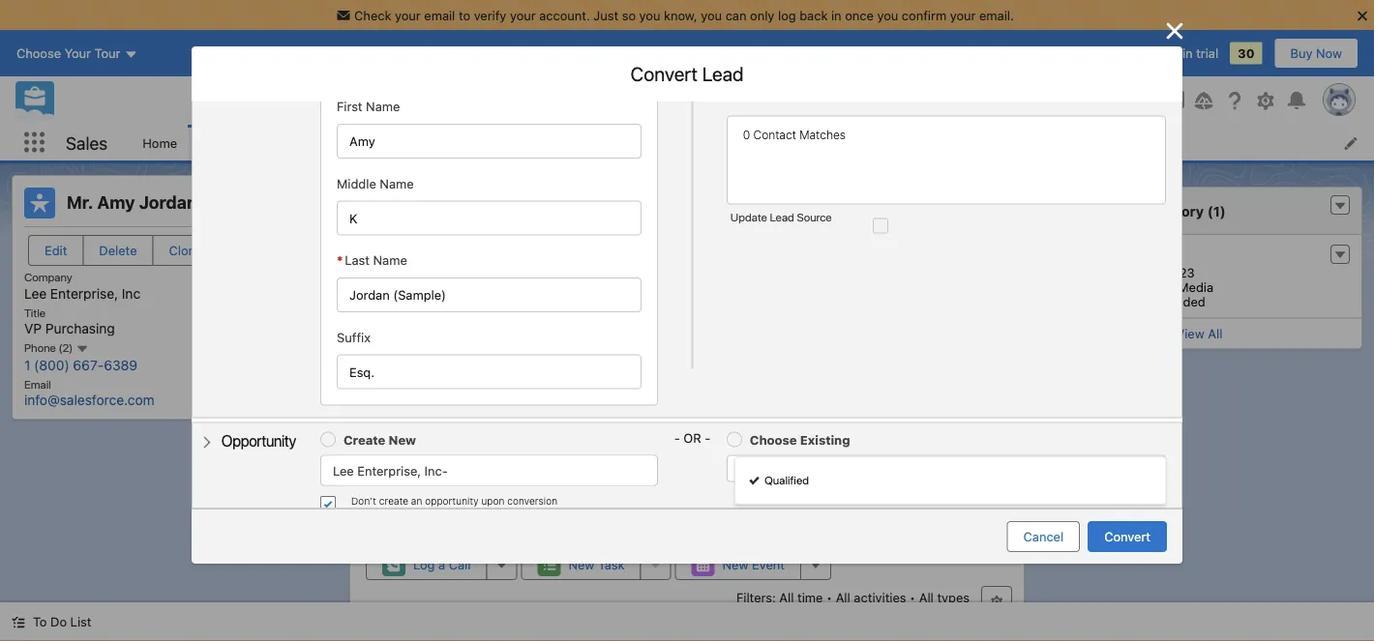 Task type: locate. For each thing, give the bounding box(es) containing it.
2 - from the left
[[705, 432, 711, 446]]

1 horizontal spatial in
[[1183, 46, 1193, 61]]

0 vertical spatial opportunity
[[707, 400, 776, 416]]

name
[[366, 100, 400, 114], [380, 177, 414, 191], [373, 254, 407, 268]]

1 horizontal spatial opportunity
[[707, 400, 776, 416]]

2 horizontal spatial an
[[920, 381, 934, 397]]

- right or
[[705, 432, 711, 446]]

1 vertical spatial lee
[[333, 464, 354, 479]]

an right it
[[920, 381, 934, 397]]

to right together at right bottom
[[990, 420, 1002, 435]]

an inside "if this lead is qualified, convert it to an opportunity ensure that marketing and sales work together to develop your lead qualifying process"
[[920, 381, 934, 397]]

an down process
[[903, 462, 917, 477]]

to right email
[[459, 8, 470, 22]]

your left leads
[[733, 304, 761, 319]]

accounts list item
[[272, 125, 375, 161]]

view
[[1176, 327, 1205, 341]]

0 vertical spatial lead
[[743, 381, 769, 397]]

leads
[[765, 304, 798, 319]]

opportunity
[[707, 400, 776, 416], [425, 496, 479, 507]]

all left time
[[779, 590, 794, 605]]

2 horizontal spatial to
[[990, 420, 1002, 435]]

an right create
[[411, 496, 422, 507]]

1 vertical spatial and
[[842, 420, 864, 435]]

0 vertical spatial lee
[[24, 285, 47, 301]]

0 horizontal spatial -
[[674, 432, 680, 446]]

0 vertical spatial sales
[[66, 132, 108, 153]]

lee up "don't"
[[333, 464, 354, 479]]

• right time
[[826, 590, 832, 605]]

leave
[[1017, 46, 1051, 61]]

2 • from the left
[[910, 590, 916, 605]]

to for to find opportunity, choose an existing account
[[739, 462, 753, 477]]

task
[[598, 558, 625, 572]]

lead down marketing
[[787, 439, 813, 455]]

inc-
[[424, 464, 448, 479]]

0 vertical spatial an
[[920, 381, 934, 397]]

1 horizontal spatial lee
[[333, 464, 354, 479]]

1 vertical spatial name
[[380, 177, 414, 191]]

convert inside button
[[1104, 530, 1151, 544]]

1 horizontal spatial •
[[910, 590, 916, 605]]

0 vertical spatial to
[[739, 462, 753, 477]]

1 horizontal spatial text default image
[[1334, 199, 1347, 213]]

types
[[937, 590, 970, 605]]

g
[[366, 319, 372, 333]]

sales up mr.
[[66, 132, 108, 153]]

1 horizontal spatial an
[[903, 462, 917, 477]]

enterprise, up create
[[357, 464, 421, 479]]

account.
[[539, 8, 590, 22]]

0 horizontal spatial sales
[[66, 132, 108, 153]]

0 horizontal spatial lead
[[743, 381, 769, 397]]

2 horizontal spatial new
[[722, 558, 749, 572]]

create
[[379, 496, 408, 507]]

name right first
[[366, 100, 400, 114]]

enterprise, up purchasing on the left of the page
[[50, 285, 118, 301]]

0 horizontal spatial you
[[639, 8, 660, 22]]

0 horizontal spatial lead
[[702, 62, 744, 85]]

cancel
[[1023, 530, 1064, 544]]

1 you from the left
[[639, 8, 660, 22]]

if this lead is qualified, convert it to an opportunity ensure that marketing and sales work together to develop your lead qualifying process
[[707, 381, 1002, 455]]

in
[[831, 8, 842, 22], [1183, 46, 1193, 61]]

all inside view all link
[[1208, 327, 1223, 341]]

1 vertical spatial convert
[[1104, 530, 1151, 544]]

1 horizontal spatial and
[[842, 420, 864, 435]]

opportunity down inc-
[[425, 496, 479, 507]]

your down "that"
[[757, 439, 784, 455]]

responded
[[1139, 295, 1206, 309]]

email
[[24, 377, 51, 391]]

path options list box
[[405, 184, 1012, 215]]

left
[[1160, 46, 1179, 61]]

cancel button
[[1007, 522, 1080, 553]]

2 horizontal spatial you
[[877, 8, 898, 22]]

- left or
[[674, 432, 680, 446]]

0 horizontal spatial and
[[802, 304, 824, 319]]

name right "middle"
[[380, 177, 414, 191]]

create new
[[344, 433, 416, 448]]

1 vertical spatial lead
[[770, 211, 794, 225]]

home
[[143, 135, 177, 150]]

1 vertical spatial text default image
[[200, 436, 214, 450]]

calendar link
[[605, 125, 681, 161]]

your left email
[[395, 8, 421, 22]]

1 horizontal spatial edit
[[649, 270, 672, 284]]

1 vertical spatial in
[[1183, 46, 1193, 61]]

edit inside button
[[45, 243, 67, 258]]

new left task
[[568, 558, 595, 572]]

11/1/2023 social media responded
[[1139, 266, 1214, 309]]

list containing home
[[131, 125, 1374, 161]]

to
[[459, 8, 470, 22], [904, 381, 916, 397], [990, 420, 1002, 435]]

1 vertical spatial lead
[[787, 439, 813, 455]]

view all link
[[1037, 318, 1362, 349]]

check your email to verify your account. just so you know, you can only log back in once you confirm your email.
[[354, 8, 1014, 22]]

1 horizontal spatial new
[[568, 558, 595, 572]]

mark status as complete button
[[811, 230, 1012, 261]]

confirm
[[902, 8, 947, 22]]

2 vertical spatial an
[[411, 496, 422, 507]]

delete
[[99, 243, 137, 258]]

1 horizontal spatial to
[[904, 381, 916, 397]]

0 vertical spatial and
[[802, 304, 824, 319]]

1 horizontal spatial to
[[739, 462, 753, 477]]

convert down know,
[[630, 62, 698, 85]]

you left can
[[701, 8, 722, 22]]

is
[[772, 381, 782, 397]]

text default image
[[1334, 199, 1347, 213], [200, 436, 214, 450]]

1 vertical spatial sales
[[867, 420, 900, 435]]

calendar list item
[[605, 125, 706, 161]]

choose
[[857, 462, 900, 477]]

social
[[1139, 280, 1175, 295]]

1 horizontal spatial lead
[[770, 211, 794, 225]]

trial
[[1196, 46, 1219, 61]]

convert
[[630, 62, 698, 85], [1104, 530, 1151, 544]]

new for new task
[[568, 558, 595, 572]]

nurture
[[683, 304, 730, 319]]

1 vertical spatial enterprise,
[[357, 464, 421, 479]]

First Name text field
[[337, 124, 642, 159]]

name for first name
[[366, 100, 400, 114]]

lead
[[743, 381, 769, 397], [787, 439, 813, 455]]

group
[[1109, 89, 1150, 112]]

amy
[[97, 192, 135, 213]]

you right once
[[877, 8, 898, 22]]

new up lee enterprise, inc- on the left of the page
[[389, 433, 416, 448]]

clone button
[[152, 235, 219, 266]]

0 vertical spatial enterprise,
[[50, 285, 118, 301]]

choose existing
[[750, 433, 850, 448]]

lead left "is" on the right of the page
[[743, 381, 769, 397]]

1 horizontal spatial sales
[[867, 420, 900, 435]]

(800)
[[34, 357, 69, 373]]

0 horizontal spatial edit
[[45, 243, 67, 258]]

1 horizontal spatial enterprise,
[[357, 464, 421, 479]]

0 vertical spatial text default image
[[1334, 199, 1347, 213]]

list
[[70, 615, 91, 630]]

company lee enterprise, inc title vp purchasing
[[24, 270, 140, 336]]

list
[[131, 125, 1374, 161]]

new event
[[722, 558, 785, 572]]

text default image inside campaign history "element"
[[1334, 199, 1347, 213]]

first
[[337, 100, 362, 114]]

accounts
[[284, 135, 338, 150]]

to left do on the left bottom
[[33, 615, 47, 630]]

new left event
[[722, 558, 749, 572]]

to find opportunity, choose an existing account
[[739, 462, 1017, 477]]

11/1/2023
[[1139, 266, 1195, 280]]

• right activities
[[910, 590, 916, 605]]

0 vertical spatial edit
[[45, 243, 67, 258]]

1 horizontal spatial you
[[701, 8, 722, 22]]

know,
[[664, 8, 697, 22]]

1 vertical spatial to
[[33, 615, 47, 630]]

convert for convert
[[1104, 530, 1151, 544]]

0 horizontal spatial convert
[[630, 62, 698, 85]]

new event button
[[675, 549, 801, 580]]

create
[[344, 433, 385, 448]]

Suffix text field
[[337, 355, 642, 390]]

in right the "left"
[[1183, 46, 1193, 61]]

enterprise, inside company lee enterprise, inc title vp purchasing
[[50, 285, 118, 301]]

marketing
[[778, 420, 838, 435]]

in right back
[[831, 8, 842, 22]]

purchasing
[[45, 320, 115, 336]]

log
[[778, 8, 796, 22]]

0 vertical spatial to
[[459, 8, 470, 22]]

30
[[1238, 46, 1255, 61]]

edit left guidance
[[649, 270, 672, 284]]

0 vertical spatial in
[[831, 8, 842, 22]]

don't
[[351, 496, 376, 507]]

new for new event
[[722, 558, 749, 572]]

1 horizontal spatial -
[[705, 432, 711, 446]]

1 vertical spatial opportunity
[[425, 496, 479, 507]]

to right it
[[904, 381, 916, 397]]

your
[[395, 8, 421, 22], [510, 8, 536, 22], [950, 8, 976, 22], [733, 304, 761, 319], [757, 439, 784, 455]]

2 vertical spatial name
[[373, 254, 407, 268]]

matches
[[800, 129, 846, 142]]

new task button
[[521, 549, 641, 580]]

only
[[750, 8, 775, 22]]

verify
[[474, 8, 506, 22]]

you right so
[[639, 8, 660, 22]]

lee up title
[[24, 285, 47, 301]]

tab list
[[362, 501, 1012, 540]]

and
[[802, 304, 824, 319], [842, 420, 864, 435]]

info@salesforce.com
[[24, 392, 155, 408]]

an
[[920, 381, 934, 397], [903, 462, 917, 477], [411, 496, 422, 507]]

sales up process
[[867, 420, 900, 435]]

text default image
[[12, 616, 25, 630]]

key
[[362, 269, 387, 285]]

edit up company at the left of page
[[45, 243, 67, 258]]

and right leads
[[802, 304, 824, 319]]

feedback
[[1055, 46, 1112, 61]]

lead left source
[[770, 211, 794, 225]]

0 vertical spatial convert
[[630, 62, 698, 85]]

text default image inside opportunity dropdown button
[[200, 436, 214, 450]]

choose
[[750, 433, 797, 448]]

so
[[622, 8, 636, 22]]

and inside "if this lead is qualified, convert it to an opportunity ensure that marketing and sales work together to develop your lead qualifying process"
[[842, 420, 864, 435]]

forecasts link
[[706, 125, 787, 161]]

last name
[[345, 254, 407, 268]]

None text field
[[337, 278, 642, 313]]

1 vertical spatial to
[[904, 381, 916, 397]]

source
[[797, 211, 832, 225]]

2 you from the left
[[701, 8, 722, 22]]

fields
[[390, 269, 430, 285]]

media
[[1178, 280, 1214, 295]]

0 horizontal spatial to
[[33, 615, 47, 630]]

0 horizontal spatial text default image
[[200, 436, 214, 450]]

ratin g
[[366, 306, 391, 333]]

lead down can
[[702, 62, 744, 85]]

1 horizontal spatial convert
[[1104, 530, 1151, 544]]

0 vertical spatial lead
[[702, 62, 744, 85]]

1 horizontal spatial lead
[[787, 439, 813, 455]]

0 horizontal spatial enterprise,
[[50, 285, 118, 301]]

name up key fields
[[373, 254, 407, 268]]

0 horizontal spatial lee
[[24, 285, 47, 301]]

to inside button
[[33, 615, 47, 630]]

new
[[389, 433, 416, 448], [568, 558, 595, 572], [722, 558, 749, 572]]

0 horizontal spatial •
[[826, 590, 832, 605]]

all right view
[[1208, 327, 1223, 341]]

convert right cancel button
[[1104, 530, 1151, 544]]

to left find
[[739, 462, 753, 477]]

opportunity down this
[[707, 400, 776, 416]]

2 vertical spatial to
[[990, 420, 1002, 435]]

0 vertical spatial name
[[366, 100, 400, 114]]

1 (800) 667-6389 email info@salesforce.com
[[24, 357, 155, 408]]

and up qualifying
[[842, 420, 864, 435]]

upon
[[481, 496, 505, 507]]

enterprise,
[[50, 285, 118, 301], [357, 464, 421, 479]]



Task type: vqa. For each thing, say whether or not it's contained in the screenshot.
the bottommost "record."
no



Task type: describe. For each thing, give the bounding box(es) containing it.
together
[[936, 420, 987, 435]]

process
[[878, 439, 926, 455]]

update lead source
[[730, 211, 832, 225]]

key fields
[[362, 269, 430, 285]]

dashboards
[[798, 135, 869, 150]]

sales inside "if this lead is qualified, convert it to an opportunity ensure that marketing and sales work together to develop your lead qualifying process"
[[867, 420, 900, 435]]

mr. amy jordan (sample)
[[67, 192, 277, 213]]

now
[[1316, 46, 1342, 61]]

0 contact matches
[[743, 129, 846, 142]]

0 contact matches status
[[727, 116, 1166, 205]]

edit button
[[28, 235, 84, 266]]

your left 'email.'
[[950, 8, 976, 22]]

or
[[684, 432, 701, 446]]

email
[[424, 8, 455, 22]]

update
[[730, 211, 767, 225]]

that
[[751, 420, 775, 435]]

- or -
[[674, 432, 711, 446]]

mark status as complete
[[849, 239, 996, 253]]

0 horizontal spatial opportunity
[[425, 496, 479, 507]]

campaign history (1)
[[1084, 203, 1226, 219]]

find
[[757, 462, 779, 477]]

filters:
[[736, 590, 776, 605]]

as
[[922, 239, 936, 253]]

0 horizontal spatial an
[[411, 496, 422, 507]]

0 horizontal spatial new
[[389, 433, 416, 448]]

1 vertical spatial edit
[[649, 270, 672, 284]]

lee enterprise, inc- button
[[333, 457, 657, 486]]

conversion
[[507, 496, 558, 507]]

clone
[[169, 243, 203, 258]]

email.
[[979, 8, 1014, 22]]

name for middle name
[[380, 177, 414, 191]]

opportunity button
[[189, 420, 308, 463]]

convert for convert lead
[[630, 62, 698, 85]]

name for last name
[[373, 254, 407, 268]]

event
[[752, 558, 785, 572]]

do
[[50, 615, 67, 630]]

campaign history element
[[1036, 187, 1363, 350]]

vp
[[24, 320, 42, 336]]

667-
[[73, 357, 104, 373]]

lee inside button
[[333, 464, 354, 479]]

opportunity inside "if this lead is qualified, convert it to an opportunity ensure that marketing and sales work together to develop your lead qualifying process"
[[707, 400, 776, 416]]

lead image
[[24, 188, 55, 219]]

info@salesforce.com link
[[24, 392, 155, 408]]

campaign
[[1084, 203, 1151, 219]]

middle
[[337, 177, 376, 191]]

0 horizontal spatial in
[[831, 8, 842, 22]]

convert button
[[1088, 522, 1167, 553]]

this
[[718, 381, 740, 397]]

convert
[[844, 381, 889, 397]]

lee enterprise, inc-
[[333, 464, 448, 479]]

all right time
[[836, 590, 850, 605]]

can
[[725, 8, 747, 22]]

all left types
[[919, 590, 934, 605]]

opportunities.
[[878, 304, 964, 319]]

mr.
[[67, 192, 93, 213]]

days
[[1128, 46, 1156, 61]]

back
[[800, 8, 828, 22]]

1
[[24, 357, 30, 373]]

filters: all time • all activities • all types
[[736, 590, 970, 605]]

buy
[[1290, 46, 1313, 61]]

qualified link
[[735, 465, 1166, 496]]

your inside "if this lead is qualified, convert it to an opportunity ensure that marketing and sales work together to develop your lead qualifying process"
[[757, 439, 784, 455]]

lead for update
[[770, 211, 794, 225]]

contact
[[753, 129, 796, 142]]

0 horizontal spatial to
[[459, 8, 470, 22]]

log a call button
[[366, 549, 487, 580]]

leads
[[200, 135, 235, 150]]

Middle Name text field
[[337, 201, 642, 236]]

title
[[24, 306, 45, 319]]

don't create an opportunity upon conversion
[[351, 496, 558, 507]]

your right verify
[[510, 8, 536, 22]]

opportunity
[[222, 432, 296, 450]]

(sample)
[[201, 192, 277, 213]]

to do list button
[[0, 603, 103, 642]]

suffix
[[337, 330, 371, 345]]

enterprise, inside button
[[357, 464, 421, 479]]

activities
[[854, 590, 906, 605]]

history
[[1155, 203, 1204, 219]]

it
[[893, 381, 900, 397]]

1 • from the left
[[826, 590, 832, 605]]

1 - from the left
[[674, 432, 680, 446]]

ensure
[[707, 420, 748, 435]]

check
[[354, 8, 391, 22]]

guidance
[[683, 269, 746, 285]]

a
[[438, 558, 445, 572]]

1 (800) 667-6389 link
[[24, 357, 138, 373]]

buy now button
[[1274, 38, 1359, 69]]

to for to do list
[[33, 615, 47, 630]]

complete
[[939, 239, 996, 253]]

3 you from the left
[[877, 8, 898, 22]]

home link
[[131, 125, 189, 161]]

inc
[[122, 285, 140, 301]]

0
[[743, 129, 750, 142]]

mark
[[849, 239, 878, 253]]

lee inside company lee enterprise, inc title vp purchasing
[[24, 285, 47, 301]]

if
[[707, 381, 714, 397]]

1 vertical spatial an
[[903, 462, 917, 477]]

lead for convert
[[702, 62, 744, 85]]

nurture your leads and identify opportunities.
[[683, 304, 964, 319]]

log
[[413, 558, 435, 572]]



